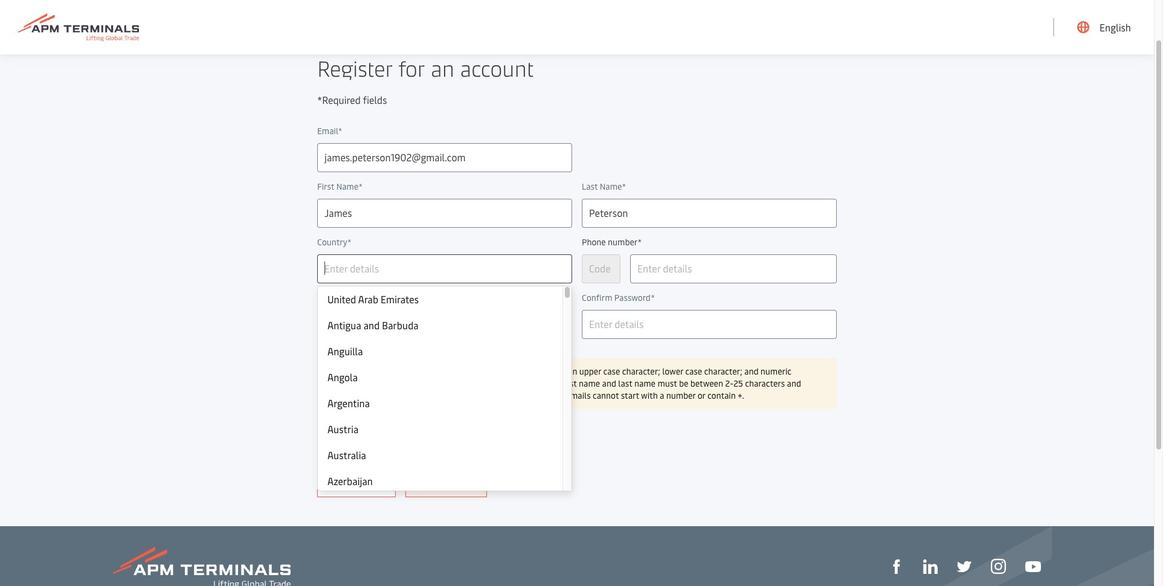 Task type: locate. For each thing, give the bounding box(es) containing it.
1 vertical spatial contain
[[458, 378, 486, 389]]

0 horizontal spatial password*
[[317, 292, 358, 303]]

Last Name* field
[[582, 199, 837, 228]]

characters down 8
[[438, 390, 478, 401]]

0 horizontal spatial an
[[431, 53, 455, 82]]

name* up 'country*'
[[336, 181, 363, 192]]

0 horizontal spatial cannot
[[352, 390, 378, 401]]

contain
[[538, 366, 566, 377], [458, 378, 486, 389], [708, 390, 736, 401]]

etc.
[[550, 390, 564, 401]]

character.
[[352, 378, 389, 389]]

with
[[641, 390, 658, 401]]

name*
[[336, 181, 363, 192], [600, 181, 626, 192]]

case
[[603, 366, 620, 377], [686, 366, 702, 377]]

an
[[431, 53, 455, 82], [568, 366, 577, 377]]

0 vertical spatial an
[[431, 53, 455, 82]]

name* for last name*
[[600, 181, 626, 192]]

1 vertical spatial special
[[410, 390, 436, 401]]

first down the email*
[[317, 181, 334, 192]]

1 name from the left
[[579, 378, 600, 389]]

character;
[[622, 366, 660, 377], [704, 366, 743, 377]]

emails
[[566, 390, 591, 401]]

1 vertical spatial be
[[679, 378, 689, 389]]

submit
[[431, 474, 463, 487]]

phone
[[582, 236, 606, 248]]

0 vertical spatial characters
[[461, 366, 501, 377]]

1 character; from the left
[[622, 366, 660, 377]]

1 horizontal spatial password*
[[614, 292, 655, 303]]

last
[[618, 378, 632, 389]]

phone number*
[[582, 236, 642, 248]]

least
[[433, 366, 452, 377]]

character; up 2-
[[704, 366, 743, 377]]

country* element
[[317, 235, 572, 250]]

united
[[328, 293, 356, 306]]

register
[[317, 53, 393, 82]]

0 horizontal spatial case
[[603, 366, 620, 377]]

1 horizontal spatial be
[[679, 378, 689, 389]]

2 vertical spatial contain
[[708, 390, 736, 401]]

0 vertical spatial first
[[317, 181, 334, 192]]

2 horizontal spatial cannot
[[593, 390, 619, 401]]

2 character; from the left
[[704, 366, 743, 377]]

special up the 'as'
[[488, 378, 514, 389]]

characters right 8
[[461, 366, 501, 377]]

confirm password* element
[[582, 291, 837, 305]]

Code field
[[582, 254, 621, 283]]

email*
[[317, 125, 342, 137]]

fill 44 link
[[957, 559, 972, 574]]

characters
[[461, 366, 501, 377], [745, 378, 785, 389], [438, 390, 478, 401]]

password up include
[[391, 378, 428, 389]]

shape link
[[890, 559, 904, 574]]

0 horizontal spatial first
[[317, 181, 334, 192]]

and
[[364, 318, 380, 332], [522, 366, 536, 377], [745, 366, 759, 377], [602, 378, 616, 389], [787, 378, 801, 389]]

1 horizontal spatial password
[[391, 378, 428, 389]]

cannot down least
[[430, 378, 456, 389]]

password* right confirm
[[614, 292, 655, 303]]

1 name* from the left
[[336, 181, 363, 192]]

antigua and barbuda
[[328, 318, 419, 332]]

fields
[[363, 93, 387, 106]]

name* inside last name* element
[[600, 181, 626, 192]]

password
[[352, 366, 389, 377], [391, 378, 428, 389]]

english link
[[1078, 0, 1131, 54]]

youtube image
[[1026, 562, 1041, 573]]

register for an account
[[317, 53, 534, 82]]

at
[[424, 366, 431, 377]]

0 horizontal spatial name*
[[336, 181, 363, 192]]

1 horizontal spatial character;
[[704, 366, 743, 377]]

character; up last
[[622, 366, 660, 377]]

0 vertical spatial password
[[352, 366, 389, 377]]

password must be at least 8 characters long and contain an upper case character; lower case character; and numeric character. password cannot contain special characters. first name and last name must be between 2-25 characters and cannot include special characters such as í,ó,ú,ñ,ü,ã, etc. emails cannot start with a number or contain +. alert
[[317, 358, 837, 409]]

an left upper
[[568, 366, 577, 377]]

cannot down character.
[[352, 390, 378, 401]]

start
[[621, 390, 639, 401]]

2 name from the left
[[635, 378, 656, 389]]

must
[[391, 366, 410, 377], [658, 378, 677, 389]]

number*
[[608, 236, 642, 248]]

emirates
[[381, 293, 419, 306]]

Enter details telephone field
[[630, 254, 837, 283]]

1 horizontal spatial first
[[560, 378, 577, 389]]

and down united arab emirates
[[364, 318, 380, 332]]

0 vertical spatial must
[[391, 366, 410, 377]]

0 vertical spatial contain
[[538, 366, 566, 377]]

name* inside first name* element
[[336, 181, 363, 192]]

1 horizontal spatial an
[[568, 366, 577, 377]]

1 vertical spatial first
[[560, 378, 577, 389]]

Confirm Password* password field
[[582, 310, 837, 339]]

case up last
[[603, 366, 620, 377]]

0 horizontal spatial character;
[[622, 366, 660, 377]]

1 vertical spatial an
[[568, 366, 577, 377]]

name down upper
[[579, 378, 600, 389]]

number
[[666, 390, 696, 401]]

for
[[399, 53, 425, 82]]

antigua
[[328, 318, 361, 332]]

must up include
[[391, 366, 410, 377]]

0 horizontal spatial must
[[391, 366, 410, 377]]

an right for
[[431, 53, 455, 82]]

or
[[698, 390, 706, 401]]

confirm password*
[[582, 292, 655, 303]]

first
[[317, 181, 334, 192], [560, 378, 577, 389]]

2 name* from the left
[[600, 181, 626, 192]]

be left at
[[412, 366, 421, 377]]

must up a
[[658, 378, 677, 389]]

0 horizontal spatial password
[[352, 366, 389, 377]]

special
[[488, 378, 514, 389], [410, 390, 436, 401]]

apm
[[375, 431, 394, 442]]

2 vertical spatial characters
[[438, 390, 478, 401]]

name
[[579, 378, 600, 389], [635, 378, 656, 389]]

0 horizontal spatial name
[[579, 378, 600, 389]]

characters down numeric
[[745, 378, 785, 389]]

1 horizontal spatial name
[[635, 378, 656, 389]]

cancel link
[[317, 464, 396, 497]]

agree
[[342, 431, 363, 442]]

password up character.
[[352, 366, 389, 377]]

name* right last at the top right of page
[[600, 181, 626, 192]]

case up between
[[686, 366, 702, 377]]

facebook image
[[890, 559, 904, 574]]

25
[[734, 378, 743, 389]]

cannot down last
[[593, 390, 619, 401]]

be
[[412, 366, 421, 377], [679, 378, 689, 389]]

first up emails
[[560, 378, 577, 389]]

1 horizontal spatial contain
[[538, 366, 566, 377]]

contain down 8
[[458, 378, 486, 389]]

password must be at least 8 characters long and contain an upper case character; lower case character; and numeric character. password cannot contain special characters. first name and last name must be between 2-25 characters and cannot include special characters such as í,ó,ú,ñ,ü,ã, etc. emails cannot start with a number or contain +.
[[352, 366, 801, 401]]

1 horizontal spatial case
[[686, 366, 702, 377]]

linkedin image
[[923, 559, 938, 574]]

1 horizontal spatial name*
[[600, 181, 626, 192]]

*required
[[317, 93, 361, 106]]

contain up characters.
[[538, 366, 566, 377]]

0 horizontal spatial contain
[[458, 378, 486, 389]]

1 horizontal spatial cannot
[[430, 378, 456, 389]]

united arab emirates
[[328, 293, 419, 306]]

0 vertical spatial be
[[412, 366, 421, 377]]

name up with
[[635, 378, 656, 389]]

password*
[[317, 292, 358, 303], [614, 292, 655, 303]]

a
[[660, 390, 664, 401]]

angola
[[328, 370, 358, 384]]

special down at
[[410, 390, 436, 401]]

you tube link
[[1026, 559, 1041, 574]]

password* up antigua
[[317, 292, 358, 303]]

1 horizontal spatial special
[[488, 378, 514, 389]]

0 vertical spatial special
[[488, 378, 514, 389]]

1 vertical spatial must
[[658, 378, 677, 389]]

Password* password field
[[317, 310, 572, 339]]

an inside password must be at least 8 characters long and contain an upper case character; lower case character; and numeric character. password cannot contain special characters. first name and last name must be between 2-25 characters and cannot include special characters such as í,ó,ú,ñ,ü,ã, etc. emails cannot start with a number or contain +.
[[568, 366, 577, 377]]

cannot
[[430, 378, 456, 389], [352, 390, 378, 401], [593, 390, 619, 401]]

be up number
[[679, 378, 689, 389]]

2 case from the left
[[686, 366, 702, 377]]

contain down 2-
[[708, 390, 736, 401]]



Task type: describe. For each thing, give the bounding box(es) containing it.
and left numeric
[[745, 366, 759, 377]]

include
[[381, 390, 408, 401]]

1 vertical spatial characters
[[745, 378, 785, 389]]

2-
[[725, 378, 734, 389]]

english
[[1100, 21, 1131, 34]]

arab
[[358, 293, 378, 306]]

upper
[[579, 366, 601, 377]]

last
[[582, 181, 598, 192]]

argentina
[[328, 396, 370, 410]]

to
[[365, 431, 374, 442]]

i agree to apm terminals
[[337, 431, 435, 442]]

azerbaijan
[[328, 474, 373, 488]]

such
[[480, 390, 498, 401]]

and left last
[[602, 378, 616, 389]]

twitter image
[[957, 559, 972, 574]]

first inside password must be at least 8 characters long and contain an upper case character; lower case character; and numeric character. password cannot contain special characters. first name and last name must be between 2-25 characters and cannot include special characters such as í,ó,ú,ñ,ü,ã, etc. emails cannot start with a number or contain +.
[[560, 378, 577, 389]]

email* element
[[317, 124, 572, 138]]

barbuda
[[382, 318, 419, 332]]

logo image
[[18, 13, 139, 41]]

8
[[454, 366, 459, 377]]

instagram image
[[991, 559, 1006, 574]]

name* for first name*
[[336, 181, 363, 192]]

terminals
[[395, 431, 433, 442]]

0 horizontal spatial special
[[410, 390, 436, 401]]

2 password* from the left
[[614, 292, 655, 303]]

+.
[[738, 390, 744, 401]]

1 vertical spatial password
[[391, 378, 428, 389]]

last name* element
[[582, 179, 837, 194]]

first inside first name* element
[[317, 181, 334, 192]]

anguilla
[[328, 344, 363, 358]]

1 horizontal spatial must
[[658, 378, 677, 389]]

and down numeric
[[787, 378, 801, 389]]

0 horizontal spatial be
[[412, 366, 421, 377]]

numeric
[[761, 366, 792, 377]]

First Name* field
[[317, 199, 572, 228]]

between
[[691, 378, 723, 389]]

linkedin__x28_alt_x29__3_ link
[[923, 559, 938, 574]]

and up characters.
[[522, 366, 536, 377]]

i
[[337, 431, 340, 442]]

1 case from the left
[[603, 366, 620, 377]]

first name* element
[[317, 179, 572, 194]]

austria
[[328, 422, 359, 436]]

australia
[[328, 448, 366, 462]]

as
[[500, 390, 508, 401]]

Email* field
[[317, 143, 572, 172]]

confirm
[[582, 292, 612, 303]]

instagram link
[[991, 558, 1006, 574]]

last name*
[[582, 181, 626, 192]]

register for an account main content
[[0, 0, 1154, 586]]

submit button
[[406, 464, 487, 497]]

characters.
[[516, 378, 558, 389]]

country*
[[317, 236, 352, 248]]

Country* field
[[317, 254, 572, 283]]

2 horizontal spatial contain
[[708, 390, 736, 401]]

account
[[460, 53, 534, 82]]

cancel
[[342, 474, 371, 487]]

1 password* from the left
[[317, 292, 358, 303]]

*required fields
[[317, 93, 387, 106]]

long
[[503, 366, 520, 377]]

í,ó,ú,ñ,ü,ã,
[[510, 390, 548, 401]]

password* element
[[317, 291, 572, 305]]

first name*
[[317, 181, 363, 192]]

lower
[[662, 366, 683, 377]]



Task type: vqa. For each thing, say whether or not it's contained in the screenshot.
INSTAGRAM image
yes



